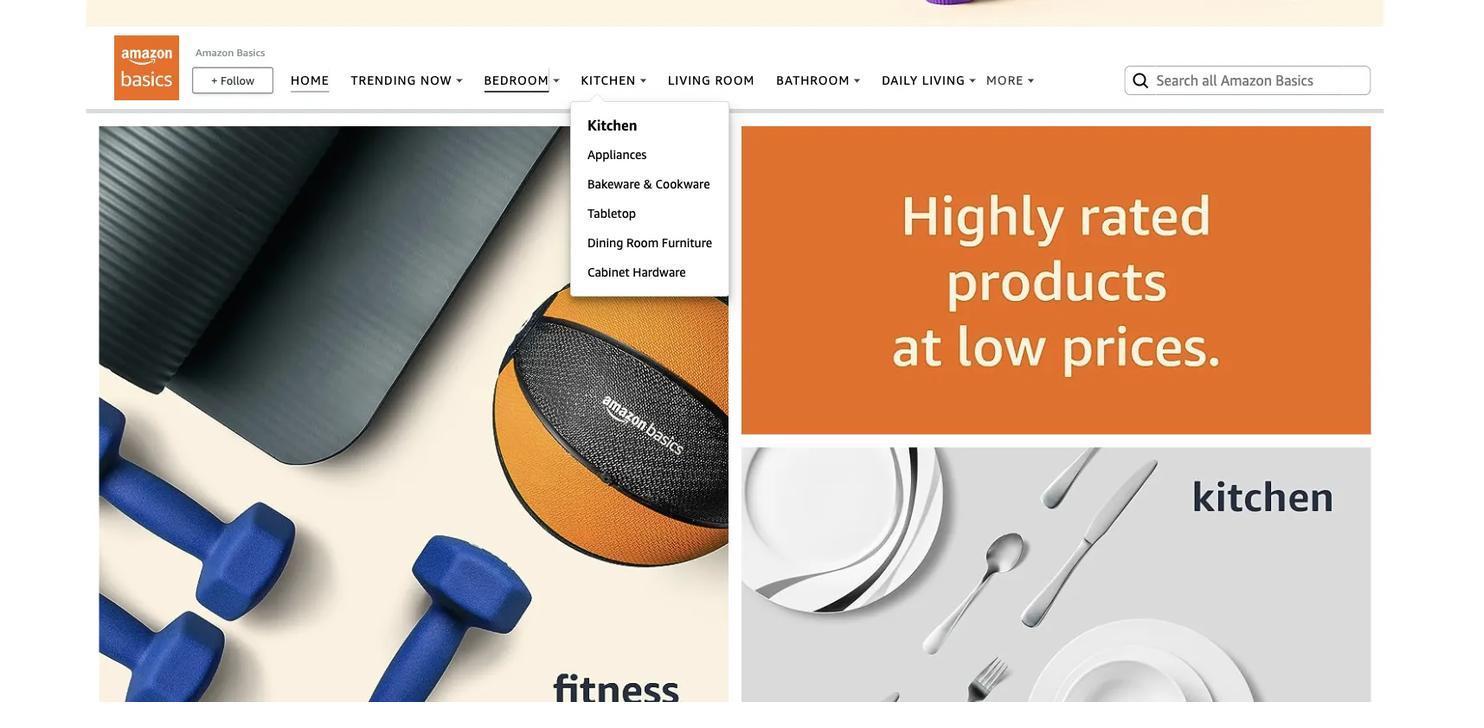 Task type: describe. For each thing, give the bounding box(es) containing it.
+ follow button
[[193, 68, 272, 92]]

basics
[[237, 46, 265, 58]]

amazon
[[196, 46, 234, 58]]

follow
[[221, 73, 254, 87]]

Search all Amazon Basics search field
[[1157, 66, 1343, 95]]

amazon basics logo image
[[114, 35, 179, 100]]



Task type: locate. For each thing, give the bounding box(es) containing it.
amazon basics link
[[196, 46, 265, 58]]

+ follow
[[211, 73, 254, 87]]

amazon basics
[[196, 46, 265, 58]]

search image
[[1131, 70, 1152, 91]]

+
[[211, 73, 218, 87]]



Task type: vqa. For each thing, say whether or not it's contained in the screenshot.
2nd checkbox icon from the bottom of the page
no



